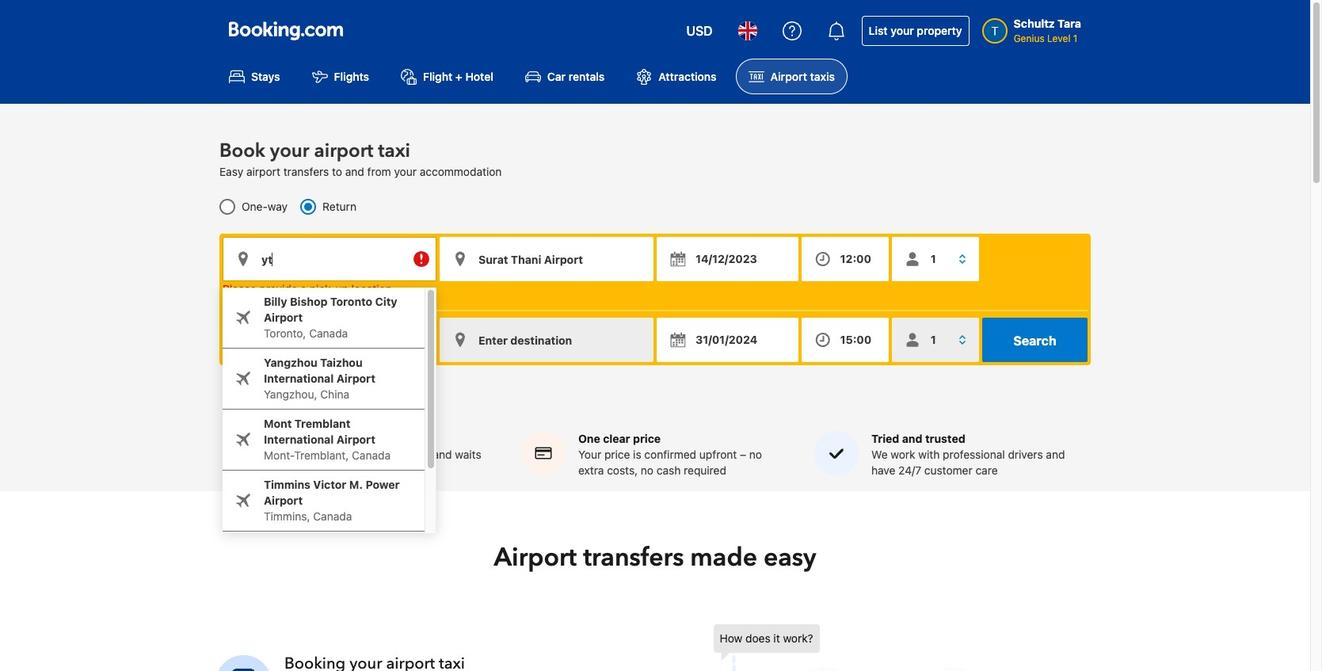 Task type: vqa. For each thing, say whether or not it's contained in the screenshot.
Dietary options Vegetarian • Vegan
no



Task type: describe. For each thing, give the bounding box(es) containing it.
return
[[322, 200, 357, 213]]

0 horizontal spatial no
[[641, 464, 654, 477]]

clear
[[603, 432, 630, 445]]

mont-
[[264, 449, 294, 462]]

yangzhou
[[264, 356, 317, 369]]

easy
[[764, 540, 816, 575]]

and right drivers
[[1046, 448, 1065, 461]]

tremblant
[[295, 417, 350, 430]]

it
[[774, 632, 780, 645]]

24/7
[[899, 464, 921, 477]]

0 horizontal spatial booking airport taxi image
[[215, 655, 272, 671]]

taxi
[[378, 138, 410, 164]]

cash
[[657, 464, 681, 477]]

your inside flight tracking your driver tracks your flight and waits for you if it's delayed
[[285, 448, 308, 461]]

book your airport taxi easy airport transfers to and from your accommodation
[[219, 138, 502, 178]]

1 horizontal spatial airport
[[314, 138, 373, 164]]

delayed
[[352, 464, 392, 477]]

+
[[455, 70, 462, 83]]

extra
[[578, 464, 604, 477]]

timmins,
[[264, 510, 310, 523]]

stays link
[[216, 59, 293, 94]]

flight + hotel link
[[388, 59, 506, 94]]

1 horizontal spatial price
[[633, 432, 661, 445]]

provide
[[259, 282, 298, 296]]

property
[[917, 24, 962, 37]]

international for mont-
[[264, 433, 334, 446]]

–
[[740, 448, 746, 461]]

1 horizontal spatial transfers
[[583, 540, 684, 575]]

easy
[[219, 165, 243, 178]]

for
[[285, 464, 299, 477]]

a
[[301, 282, 307, 296]]

how does it work?
[[720, 632, 813, 645]]

flights
[[334, 70, 369, 83]]

bishop
[[290, 295, 327, 308]]

tracking
[[319, 432, 364, 445]]

usd button
[[677, 12, 722, 50]]

your right the list
[[891, 24, 914, 37]]

accommodation
[[420, 165, 502, 178]]

flight + hotel
[[423, 70, 493, 83]]

taxis
[[810, 70, 835, 83]]

does
[[746, 632, 771, 645]]

flight
[[404, 448, 430, 461]]

from
[[367, 165, 391, 178]]

yangzhou taizhou international airport yangzhou, china
[[264, 356, 375, 401]]

stays
[[251, 70, 280, 83]]

14/12/2023
[[696, 252, 757, 266]]

location
[[351, 282, 392, 296]]

0 vertical spatial no
[[749, 448, 762, 461]]

Enter pick-up location text field
[[223, 237, 437, 281]]

flight for flight + hotel
[[423, 70, 453, 83]]

driver
[[311, 448, 341, 461]]

1 vertical spatial price
[[604, 448, 630, 461]]

14/12/2023 button
[[657, 237, 798, 281]]

it's
[[333, 464, 349, 477]]

your inside flight tracking your driver tracks your flight and waits for you if it's delayed
[[378, 448, 401, 461]]

tara
[[1058, 17, 1081, 30]]

waits
[[455, 448, 481, 461]]

timmins victor m. power airport timmins, canada
[[264, 478, 400, 523]]

airport transfers made easy
[[494, 540, 816, 575]]

power
[[366, 478, 400, 491]]

way
[[268, 200, 288, 213]]

timmins
[[264, 478, 310, 491]]

how
[[720, 632, 743, 645]]

1 horizontal spatial booking airport taxi image
[[713, 624, 1046, 671]]

airport inside timmins victor m. power airport timmins, canada
[[264, 494, 303, 507]]

your right 'book'
[[270, 138, 309, 164]]

work
[[891, 448, 915, 461]]

and inside book your airport taxi easy airport transfers to and from your accommodation
[[345, 165, 364, 178]]

transfers inside book your airport taxi easy airport transfers to and from your accommodation
[[283, 165, 329, 178]]

one
[[578, 432, 600, 445]]

drivers
[[1008, 448, 1043, 461]]

mont
[[264, 417, 292, 430]]

victor
[[313, 478, 346, 491]]

canada for mont-tremblant, canada
[[352, 449, 391, 462]]

schultz tara genius level 1
[[1014, 17, 1081, 44]]

car rentals
[[547, 70, 605, 83]]

canada for timmins, canada
[[313, 510, 352, 523]]

please provide a pick-up location
[[223, 282, 392, 296]]

15:00
[[840, 333, 872, 346]]

list
[[869, 24, 888, 37]]

booking.com online hotel reservations image
[[229, 21, 343, 40]]



Task type: locate. For each thing, give the bounding box(es) containing it.
0 vertical spatial price
[[633, 432, 661, 445]]

canada inside mont tremblant international airport mont-tremblant, canada
[[352, 449, 391, 462]]

hotel
[[465, 70, 493, 83]]

1 vertical spatial no
[[641, 464, 654, 477]]

flight for flight tracking your driver tracks your flight and waits for you if it's delayed
[[285, 432, 316, 445]]

no down the is
[[641, 464, 654, 477]]

canada inside billy bishop toronto city airport toronto, canada
[[309, 327, 348, 340]]

search
[[1014, 334, 1057, 348]]

canada inside timmins victor m. power airport timmins, canada
[[313, 510, 352, 523]]

international inside yangzhou taizhou international airport yangzhou, china
[[264, 372, 334, 385]]

up
[[335, 282, 348, 296]]

0 horizontal spatial flight
[[285, 432, 316, 445]]

price
[[633, 432, 661, 445], [604, 448, 630, 461]]

car rentals link
[[512, 59, 617, 94]]

your inside one clear price your price is confirmed upfront – no extra costs, no cash required
[[578, 448, 601, 461]]

no right the – at the bottom right
[[749, 448, 762, 461]]

professional
[[943, 448, 1005, 461]]

have
[[871, 464, 896, 477]]

trusted
[[925, 432, 966, 445]]

31/01/2024
[[696, 333, 758, 346]]

0 horizontal spatial price
[[604, 448, 630, 461]]

canada up delayed
[[352, 449, 391, 462]]

your
[[285, 448, 308, 461], [578, 448, 601, 461]]

we
[[871, 448, 888, 461]]

and right to
[[345, 165, 364, 178]]

12:00 button
[[801, 237, 889, 281]]

and right flight
[[433, 448, 452, 461]]

m.
[[349, 478, 363, 491]]

international inside mont tremblant international airport mont-tremblant, canada
[[264, 433, 334, 446]]

0 vertical spatial international
[[264, 372, 334, 385]]

toronto
[[330, 295, 373, 308]]

search button
[[982, 318, 1088, 362]]

list your property link
[[862, 16, 969, 46]]

1 vertical spatial flight
[[285, 432, 316, 445]]

and
[[345, 165, 364, 178], [902, 432, 923, 445], [433, 448, 452, 461], [1046, 448, 1065, 461]]

booking airport taxi image
[[713, 624, 1046, 671], [215, 655, 272, 671]]

airport inside yangzhou taizhou international airport yangzhou, china
[[336, 372, 375, 385]]

price up the is
[[633, 432, 661, 445]]

airport taxis link
[[736, 59, 848, 94]]

0 horizontal spatial transfers
[[283, 165, 329, 178]]

list your property
[[869, 24, 962, 37]]

one clear price your price is confirmed upfront – no extra costs, no cash required
[[578, 432, 762, 477]]

china
[[320, 388, 350, 401]]

12:00
[[840, 252, 871, 266]]

with
[[918, 448, 940, 461]]

2 international from the top
[[264, 433, 334, 446]]

one-way
[[242, 200, 288, 213]]

confirmed
[[644, 448, 696, 461]]

airport up to
[[314, 138, 373, 164]]

0 vertical spatial canada
[[309, 327, 348, 340]]

billy bishop toronto city airport toronto, canada
[[264, 295, 397, 340]]

airport inside billy bishop toronto city airport toronto, canada
[[264, 311, 303, 324]]

canada down victor
[[313, 510, 352, 523]]

required
[[684, 464, 726, 477]]

flight left +
[[423, 70, 453, 83]]

international for yangzhou,
[[264, 372, 334, 385]]

you
[[302, 464, 321, 477]]

pick-
[[310, 282, 335, 296]]

transfers
[[283, 165, 329, 178], [583, 540, 684, 575]]

1 international from the top
[[264, 372, 334, 385]]

2 vertical spatial canada
[[313, 510, 352, 523]]

toronto,
[[264, 327, 306, 340]]

yangzhou,
[[264, 388, 317, 401]]

if
[[324, 464, 330, 477]]

0 vertical spatial airport
[[314, 138, 373, 164]]

care
[[976, 464, 998, 477]]

flight inside flight tracking your driver tracks your flight and waits for you if it's delayed
[[285, 432, 316, 445]]

upfront
[[699, 448, 737, 461]]

canada up taizhou
[[309, 327, 348, 340]]

0 vertical spatial transfers
[[283, 165, 329, 178]]

your
[[891, 24, 914, 37], [270, 138, 309, 164], [394, 165, 417, 178], [378, 448, 401, 461]]

made
[[690, 540, 757, 575]]

international
[[264, 372, 334, 385], [264, 433, 334, 446]]

to
[[332, 165, 342, 178]]

airport
[[314, 138, 373, 164], [246, 165, 280, 178]]

and up work
[[902, 432, 923, 445]]

tried
[[871, 432, 899, 445]]

tracks
[[344, 448, 375, 461]]

your down taxi
[[394, 165, 417, 178]]

your up delayed
[[378, 448, 401, 461]]

tremblant,
[[294, 449, 349, 462]]

1 vertical spatial transfers
[[583, 540, 684, 575]]

airport down 'book'
[[246, 165, 280, 178]]

0 vertical spatial flight
[[423, 70, 453, 83]]

1 vertical spatial airport
[[246, 165, 280, 178]]

international down yangzhou
[[264, 372, 334, 385]]

1 horizontal spatial no
[[749, 448, 762, 461]]

1 vertical spatial international
[[264, 433, 334, 446]]

rentals
[[569, 70, 605, 83]]

31/01/2024 button
[[657, 318, 798, 362]]

airport
[[770, 70, 807, 83], [264, 311, 303, 324], [336, 372, 375, 385], [336, 433, 375, 446], [264, 494, 303, 507], [494, 540, 577, 575]]

canada for toronto, canada
[[309, 327, 348, 340]]

Enter destination text field
[[440, 237, 654, 281]]

price down clear
[[604, 448, 630, 461]]

0 horizontal spatial your
[[285, 448, 308, 461]]

usd
[[686, 24, 713, 38]]

1 horizontal spatial your
[[578, 448, 601, 461]]

flight down tremblant
[[285, 432, 316, 445]]

2 your from the left
[[578, 448, 601, 461]]

mont tremblant international airport mont-tremblant, canada
[[264, 417, 391, 462]]

flights link
[[299, 59, 382, 94]]

airport taxis
[[770, 70, 835, 83]]

your down one at bottom
[[578, 448, 601, 461]]

international up mont-
[[264, 433, 334, 446]]

flight tracking your driver tracks your flight and waits for you if it's delayed
[[285, 432, 481, 477]]

level
[[1047, 32, 1071, 44]]

one-
[[242, 200, 268, 213]]

work?
[[783, 632, 813, 645]]

taizhou
[[320, 356, 363, 369]]

list box containing billy bishop toronto city airport
[[223, 288, 425, 617]]

1 horizontal spatial flight
[[423, 70, 453, 83]]

airport inside mont tremblant international airport mont-tremblant, canada
[[336, 433, 375, 446]]

0 horizontal spatial airport
[[246, 165, 280, 178]]

1
[[1073, 32, 1078, 44]]

canada
[[309, 327, 348, 340], [352, 449, 391, 462], [313, 510, 352, 523]]

car
[[547, 70, 566, 83]]

customer
[[924, 464, 973, 477]]

list box
[[223, 288, 425, 617]]

1 your from the left
[[285, 448, 308, 461]]

billy
[[264, 295, 287, 308]]

and inside flight tracking your driver tracks your flight and waits for you if it's delayed
[[433, 448, 452, 461]]

your up for
[[285, 448, 308, 461]]

attractions link
[[624, 59, 729, 94]]

1 vertical spatial canada
[[352, 449, 391, 462]]

attractions
[[659, 70, 717, 83]]

book
[[219, 138, 265, 164]]

genius
[[1014, 32, 1045, 44]]

tried and trusted we work with professional drivers and have 24/7 customer care
[[871, 432, 1065, 477]]



